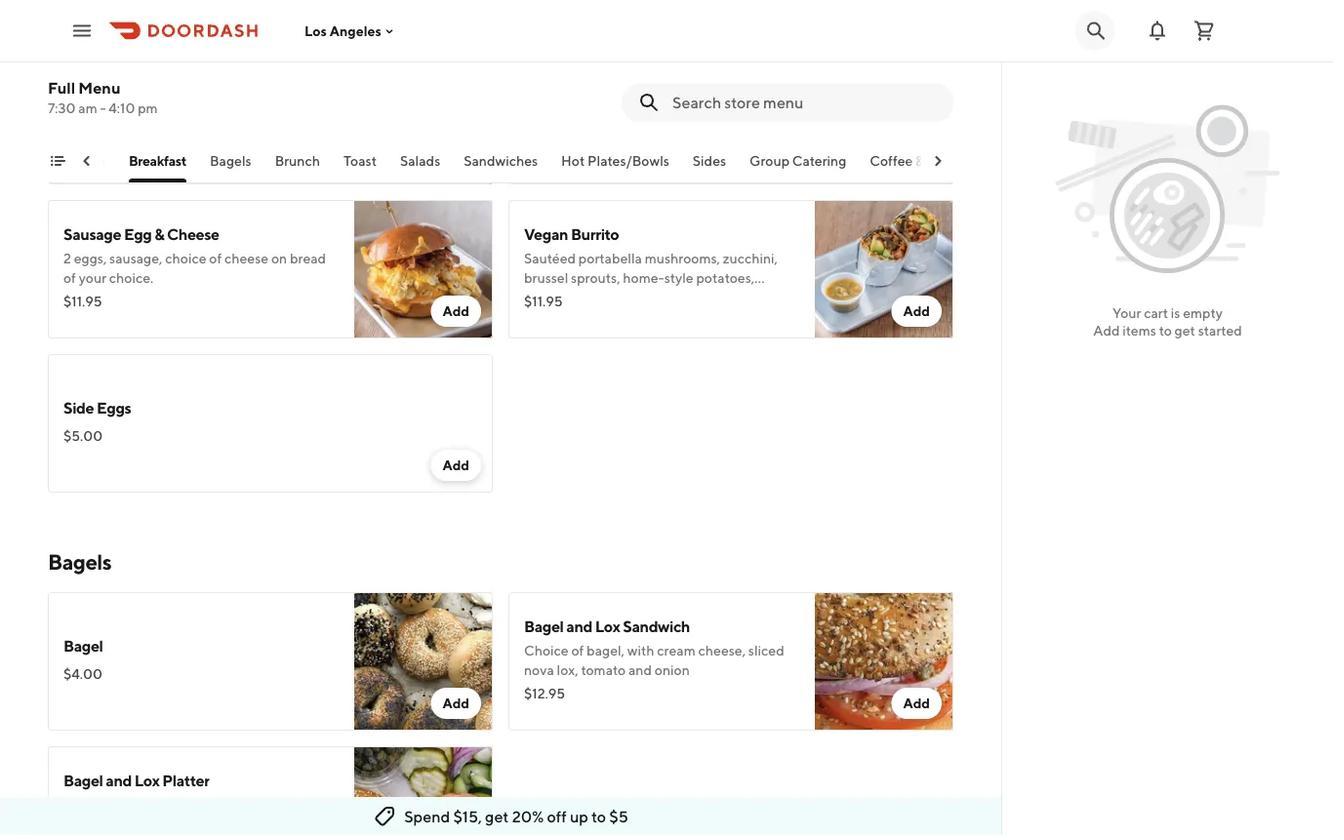 Task type: describe. For each thing, give the bounding box(es) containing it.
group
[[749, 153, 789, 169]]

with for sandwich
[[627, 643, 654, 659]]

vegan burrito sautéed portabella mushrooms, zucchini, brussel sprouts, home-style potatoes, avocado, cherry tomatoes, sautéed onions & peppers, fresh spicy salsa.
[[524, 225, 794, 325]]

cheddar
[[109, 96, 161, 112]]

off
[[547, 808, 567, 826]]

and inside brisket breakfast bowl 2 eggs, cheddar cheese, 14 hour smoked bbq brisket, home style potatoes, avocado, pickled red onions, mixed greens and chipotle mayo.
[[268, 135, 291, 151]]

of right choice
[[209, 250, 222, 266]]

bagels button
[[209, 151, 251, 183]]

eggs, inside sausage egg & cheese 2 eggs, sausage, choice of cheese on bread of your choice. $11.95
[[74, 250, 107, 266]]

items
[[70, 153, 105, 169]]

home
[[146, 116, 182, 132]]

$5
[[609, 808, 628, 826]]

bagel
[[304, 816, 338, 833]]

sandwiches
[[463, 153, 537, 169]]

toast
[[343, 153, 376, 169]]

open menu image
[[70, 19, 94, 42]]

sliced
[[748, 643, 784, 659]]

empty
[[1183, 305, 1223, 321]]

red
[[112, 135, 132, 151]]

$14.95
[[524, 139, 566, 155]]

your
[[1113, 305, 1141, 321]]

1 vertical spatial breakfast
[[128, 153, 186, 169]]

& inside button
[[915, 153, 924, 169]]

mayo.
[[117, 155, 154, 171]]

cheese
[[167, 225, 219, 244]]

to for up
[[592, 808, 606, 826]]

brunch
[[274, 153, 320, 169]]

egg white veggie omelette image
[[815, 46, 954, 184]]

cheese
[[224, 250, 269, 266]]

20%
[[512, 808, 544, 826]]

choice
[[165, 250, 206, 266]]

0 horizontal spatial bagels
[[48, 550, 111, 575]]

avocado, inside brisket breakfast bowl 2 eggs, cheddar cheese, 14 hour smoked bbq brisket, home style potatoes, avocado, pickled red onions, mixed greens and chipotle mayo.
[[277, 116, 333, 132]]

bagel and lox sandwich choice of bagel, with cream cheese, sliced nova lox, tomato and onion $12.95
[[524, 617, 784, 702]]

hot
[[561, 153, 584, 169]]

bagel image
[[354, 592, 493, 731]]

brunch button
[[274, 151, 320, 183]]

of inside bagel and lox platter sliced nova lox, cream cheese, tomato, onion, cucumber, capers, served with a bagel of your choice.
[[63, 836, 76, 836]]

cream inside bagel and lox platter sliced nova lox, cream cheese, tomato, onion, cucumber, capers, served with a bagel of your choice.
[[161, 797, 200, 813]]

$5.00
[[63, 428, 103, 444]]

7:30
[[48, 100, 76, 116]]

bagel and lox platter image
[[354, 747, 493, 836]]

sautéed
[[524, 250, 576, 266]]

cheese, inside brisket breakfast bowl 2 eggs, cheddar cheese, 14 hour smoked bbq brisket, home style potatoes, avocado, pickled red onions, mixed greens and chipotle mayo.
[[164, 96, 211, 112]]

toast.
[[524, 116, 558, 132]]

full
[[48, 79, 75, 97]]

bbq
[[63, 116, 94, 132]]

tomato,
[[253, 797, 301, 813]]

coffee & tea
[[870, 153, 948, 169]]

add inside your cart is empty add items to get started
[[1093, 323, 1120, 339]]

served inside egg white veggie omelette market veggies, served with green salad and toast. $14.95
[[625, 96, 667, 112]]

breakfast inside brisket breakfast bowl 2 eggs, cheddar cheese, 14 hour smoked bbq brisket, home style potatoes, avocado, pickled red onions, mixed greens and chipotle mayo.
[[115, 71, 181, 89]]

cart
[[1144, 305, 1168, 321]]

coffee
[[870, 153, 912, 169]]

hot plates/bowls
[[561, 153, 669, 169]]

style inside vegan burrito sautéed portabella mushrooms, zucchini, brussel sprouts, home-style potatoes, avocado, cherry tomatoes, sautéed onions & peppers, fresh spicy salsa.
[[664, 270, 694, 286]]

toast button
[[343, 151, 376, 183]]

on
[[271, 250, 287, 266]]

cheese, inside bagel and lox platter sliced nova lox, cream cheese, tomato, onion, cucumber, capers, served with a bagel of your choice.
[[203, 797, 250, 813]]

your inside sausage egg & cheese 2 eggs, sausage, choice of cheese on bread of your choice. $11.95
[[79, 270, 106, 286]]

sprouts,
[[571, 270, 620, 286]]

full menu 7:30 am - 4:10 pm
[[48, 79, 158, 116]]

egg white veggie omelette market veggies, served with green salad and toast. $14.95
[[524, 71, 796, 155]]

sausage egg & cheese 2 eggs, sausage, choice of cheese on bread of your choice. $11.95
[[63, 225, 326, 309]]

platter
[[162, 772, 210, 790]]

cream inside the bagel and lox sandwich choice of bagel, with cream cheese, sliced nova lox, tomato and onion $12.95
[[657, 643, 696, 659]]

-
[[100, 100, 106, 116]]

served inside bagel and lox platter sliced nova lox, cream cheese, tomato, onion, cucumber, capers, served with a bagel of your choice.
[[219, 816, 261, 833]]

bagel and lox sandwich image
[[815, 592, 954, 731]]

your inside bagel and lox platter sliced nova lox, cream cheese, tomato, onion, cucumber, capers, served with a bagel of your choice.
[[79, 836, 106, 836]]

white
[[555, 71, 598, 89]]

choice. inside bagel and lox platter sliced nova lox, cream cheese, tomato, onion, cucumber, capers, served with a bagel of your choice.
[[109, 836, 154, 836]]

2 inside brisket breakfast bowl 2 eggs, cheddar cheese, 14 hour smoked bbq brisket, home style potatoes, avocado, pickled red onions, mixed greens and chipotle mayo.
[[63, 96, 71, 112]]

your cart is empty add items to get started
[[1093, 305, 1242, 339]]

lox for sandwich
[[595, 617, 620, 636]]

omelette
[[652, 71, 719, 89]]

Item Search search field
[[673, 92, 938, 113]]

4:10
[[109, 100, 135, 116]]

spend $15, get 20% off up to $5
[[404, 808, 628, 826]]

scroll menu navigation left image
[[79, 153, 95, 169]]

bowl
[[184, 71, 218, 89]]

smoked
[[261, 96, 310, 112]]

cherry
[[583, 289, 622, 306]]

sausage egg & cheese image
[[354, 200, 493, 339]]

veggie
[[601, 71, 649, 89]]

sides button
[[692, 151, 726, 183]]

cheese, inside the bagel and lox sandwich choice of bagel, with cream cheese, sliced nova lox, tomato and onion $12.95
[[698, 643, 746, 659]]

group catering button
[[749, 151, 846, 183]]

bagel for bagel and lox sandwich choice of bagel, with cream cheese, sliced nova lox, tomato and onion $12.95
[[524, 617, 564, 636]]

coffee & tea button
[[870, 151, 948, 183]]

veggies,
[[572, 96, 622, 112]]

lox for platter
[[135, 772, 160, 790]]

catering
[[792, 153, 846, 169]]

bagel for bagel
[[63, 637, 103, 655]]

salads button
[[400, 151, 440, 183]]

to for items
[[1159, 323, 1172, 339]]

vegan
[[524, 225, 568, 244]]

portabella
[[579, 250, 642, 266]]

and inside bagel and lox platter sliced nova lox, cream cheese, tomato, onion, cucumber, capers, served with a bagel of your choice.
[[106, 772, 132, 790]]

$15,
[[453, 808, 482, 826]]

egg inside egg white veggie omelette market veggies, served with green salad and toast. $14.95
[[524, 71, 552, 89]]

get inside your cart is empty add items to get started
[[1175, 323, 1196, 339]]

and left onion
[[629, 662, 652, 678]]

capers,
[[172, 816, 217, 833]]

& inside sausage egg & cheese 2 eggs, sausage, choice of cheese on bread of your choice. $11.95
[[154, 225, 164, 244]]

angeles
[[330, 23, 382, 39]]

eggs
[[97, 399, 131, 417]]

greens
[[223, 135, 265, 151]]

tomato
[[581, 662, 626, 678]]

brussel
[[524, 270, 568, 286]]

zucchini,
[[723, 250, 778, 266]]



Task type: locate. For each thing, give the bounding box(es) containing it.
0 horizontal spatial cream
[[161, 797, 200, 813]]

popular items
[[19, 153, 105, 169]]

scroll menu navigation right image
[[930, 153, 946, 169]]

breakfast down onions,
[[128, 153, 186, 169]]

bagel inside the bagel and lox sandwich choice of bagel, with cream cheese, sliced nova lox, tomato and onion $12.95
[[524, 617, 564, 636]]

& right the onions
[[785, 289, 794, 306]]

$11.95 down "brussel"
[[524, 293, 563, 309]]

1 vertical spatial served
[[219, 816, 261, 833]]

am
[[78, 100, 97, 116]]

1 horizontal spatial served
[[625, 96, 667, 112]]

1 vertical spatial with
[[627, 643, 654, 659]]

1 horizontal spatial &
[[785, 289, 794, 306]]

side eggs
[[63, 399, 131, 417]]

2 vertical spatial &
[[785, 289, 794, 306]]

home-
[[623, 270, 664, 286]]

0 vertical spatial get
[[1175, 323, 1196, 339]]

choice.
[[109, 270, 154, 286], [109, 836, 154, 836]]

brisket breakfast bowl image
[[354, 46, 493, 184]]

0 horizontal spatial potatoes,
[[217, 116, 275, 132]]

bagels
[[209, 153, 251, 169], [48, 550, 111, 575]]

0 vertical spatial &
[[915, 153, 924, 169]]

1 vertical spatial to
[[592, 808, 606, 826]]

potatoes, down hour
[[217, 116, 275, 132]]

onions,
[[135, 135, 180, 151]]

0 horizontal spatial egg
[[124, 225, 152, 244]]

bread
[[290, 250, 326, 266]]

2 eggs, from the top
[[74, 250, 107, 266]]

a
[[294, 816, 301, 833]]

sautéed
[[689, 289, 739, 306]]

and inside egg white veggie omelette market veggies, served with green salad and toast. $14.95
[[773, 96, 796, 112]]

tea
[[927, 153, 948, 169]]

with
[[670, 96, 697, 112], [627, 643, 654, 659], [264, 816, 291, 833]]

style
[[185, 116, 214, 132], [664, 270, 694, 286]]

choice. down sausage,
[[109, 270, 154, 286]]

of
[[209, 250, 222, 266], [63, 270, 76, 286], [571, 643, 584, 659], [63, 836, 76, 836]]

1 vertical spatial choice.
[[109, 836, 154, 836]]

served
[[625, 96, 667, 112], [219, 816, 261, 833]]

popular items button
[[19, 151, 105, 183]]

0 vertical spatial bagels
[[209, 153, 251, 169]]

$4.00
[[63, 666, 102, 682]]

1 your from the top
[[79, 270, 106, 286]]

los
[[305, 23, 327, 39]]

egg up sausage,
[[124, 225, 152, 244]]

1 vertical spatial avocado,
[[524, 289, 580, 306]]

served down tomato, at the left bottom of page
[[219, 816, 261, 833]]

1 horizontal spatial avocado,
[[524, 289, 580, 306]]

0 horizontal spatial avocado,
[[277, 116, 333, 132]]

salsa.
[[649, 309, 682, 325]]

0 vertical spatial with
[[670, 96, 697, 112]]

0 vertical spatial cheese,
[[164, 96, 211, 112]]

0 vertical spatial nova
[[524, 662, 554, 678]]

mixed
[[182, 135, 220, 151]]

bagel inside bagel and lox platter sliced nova lox, cream cheese, tomato, onion, cucumber, capers, served with a bagel of your choice.
[[63, 772, 103, 790]]

group catering
[[749, 153, 846, 169]]

1 vertical spatial bagels
[[48, 550, 111, 575]]

to down cart
[[1159, 323, 1172, 339]]

&
[[915, 153, 924, 169], [154, 225, 164, 244], [785, 289, 794, 306]]

0 vertical spatial potatoes,
[[217, 116, 275, 132]]

$12.95
[[524, 686, 565, 702]]

up
[[570, 808, 588, 826]]

1 vertical spatial cheese,
[[698, 643, 746, 659]]

with down sandwich
[[627, 643, 654, 659]]

2 2 from the top
[[63, 250, 71, 266]]

0 horizontal spatial served
[[219, 816, 261, 833]]

cheese, down the bowl
[[164, 96, 211, 112]]

2 eggs any style image
[[354, 0, 493, 30]]

sausage
[[63, 225, 121, 244]]

spicy
[[615, 309, 646, 325]]

lox up bagel,
[[595, 617, 620, 636]]

1 vertical spatial get
[[485, 808, 509, 826]]

potatoes, up sautéed
[[696, 270, 755, 286]]

bagel,
[[587, 643, 625, 659]]

add
[[443, 149, 469, 165], [903, 149, 930, 165], [443, 303, 469, 319], [903, 303, 930, 319], [1093, 323, 1120, 339], [443, 457, 469, 473], [443, 695, 469, 712], [903, 695, 930, 712]]

1 horizontal spatial bagels
[[209, 153, 251, 169]]

1 2 from the top
[[63, 96, 71, 112]]

lox
[[595, 617, 620, 636], [135, 772, 160, 790]]

get right $15, at the bottom left of the page
[[485, 808, 509, 826]]

1 horizontal spatial cream
[[657, 643, 696, 659]]

1 vertical spatial egg
[[124, 225, 152, 244]]

brisket
[[63, 71, 112, 89]]

avocado,
[[277, 116, 333, 132], [524, 289, 580, 306]]

0 vertical spatial bagel
[[524, 617, 564, 636]]

vegan burrito image
[[815, 200, 954, 339]]

2 left am on the top of the page
[[63, 96, 71, 112]]

salads
[[400, 153, 440, 169]]

& inside vegan burrito sautéed portabella mushrooms, zucchini, brussel sprouts, home-style potatoes, avocado, cherry tomatoes, sautéed onions & peppers, fresh spicy salsa.
[[785, 289, 794, 306]]

$11.95 inside sausage egg & cheese 2 eggs, sausage, choice of cheese on bread of your choice. $11.95
[[63, 293, 102, 309]]

1 horizontal spatial to
[[1159, 323, 1172, 339]]

egg up market
[[524, 71, 552, 89]]

0 vertical spatial egg
[[524, 71, 552, 89]]

1 vertical spatial cream
[[161, 797, 200, 813]]

pickled
[[63, 135, 109, 151]]

potatoes, inside brisket breakfast bowl 2 eggs, cheddar cheese, 14 hour smoked bbq brisket, home style potatoes, avocado, pickled red onions, mixed greens and chipotle mayo.
[[217, 116, 275, 132]]

2 choice. from the top
[[109, 836, 154, 836]]

1 horizontal spatial $11.95
[[524, 293, 563, 309]]

style inside brisket breakfast bowl 2 eggs, cheddar cheese, 14 hour smoked bbq brisket, home style potatoes, avocado, pickled red onions, mixed greens and chipotle mayo.
[[185, 116, 214, 132]]

0 vertical spatial lox,
[[557, 662, 578, 678]]

lox, up the cucumber,
[[137, 797, 159, 813]]

and right salad
[[773, 96, 796, 112]]

burrito
[[571, 225, 619, 244]]

0 vertical spatial avocado,
[[277, 116, 333, 132]]

0 horizontal spatial to
[[592, 808, 606, 826]]

1 vertical spatial lox,
[[137, 797, 159, 813]]

with down omelette
[[670, 96, 697, 112]]

1 vertical spatial lox
[[135, 772, 160, 790]]

los angeles button
[[305, 23, 397, 39]]

nova
[[524, 662, 554, 678], [104, 797, 134, 813]]

onions
[[741, 289, 783, 306]]

avocado, up peppers,
[[524, 289, 580, 306]]

brisket,
[[97, 116, 144, 132]]

brisket breakfast bowl 2 eggs, cheddar cheese, 14 hour smoked bbq brisket, home style potatoes, avocado, pickled red onions, mixed greens and chipotle mayo.
[[63, 71, 333, 171]]

items
[[1123, 323, 1156, 339]]

with inside the bagel and lox sandwich choice of bagel, with cream cheese, sliced nova lox, tomato and onion $12.95
[[627, 643, 654, 659]]

cream up onion
[[657, 643, 696, 659]]

cream up capers,
[[161, 797, 200, 813]]

of left bagel,
[[571, 643, 584, 659]]

0 vertical spatial your
[[79, 270, 106, 286]]

1 horizontal spatial get
[[1175, 323, 1196, 339]]

0 horizontal spatial lox
[[135, 772, 160, 790]]

lox inside the bagel and lox sandwich choice of bagel, with cream cheese, sliced nova lox, tomato and onion $12.95
[[595, 617, 620, 636]]

cheese,
[[164, 96, 211, 112], [698, 643, 746, 659], [203, 797, 250, 813]]

2 vertical spatial bagel
[[63, 772, 103, 790]]

spend
[[404, 808, 450, 826]]

& left tea
[[915, 153, 924, 169]]

1 horizontal spatial nova
[[524, 662, 554, 678]]

0 horizontal spatial with
[[264, 816, 291, 833]]

cheese, up capers,
[[203, 797, 250, 813]]

with down tomato, at the left bottom of page
[[264, 816, 291, 833]]

eggs, up bbq at top left
[[74, 96, 107, 112]]

style down the mushrooms,
[[664, 270, 694, 286]]

0 horizontal spatial nova
[[104, 797, 134, 813]]

2 inside sausage egg & cheese 2 eggs, sausage, choice of cheese on bread of your choice. $11.95
[[63, 250, 71, 266]]

hour
[[230, 96, 259, 112]]

hot plates/bowls button
[[561, 151, 669, 183]]

sides
[[692, 153, 726, 169]]

sausage,
[[109, 250, 162, 266]]

sandwiches button
[[463, 151, 537, 183]]

chipotle
[[63, 155, 115, 171]]

and up the cucumber,
[[106, 772, 132, 790]]

your down sausage
[[79, 270, 106, 286]]

0 horizontal spatial lox,
[[137, 797, 159, 813]]

choice. inside sausage egg & cheese 2 eggs, sausage, choice of cheese on bread of your choice. $11.95
[[109, 270, 154, 286]]

of down sausage
[[63, 270, 76, 286]]

and up bagel,
[[566, 617, 592, 636]]

0 horizontal spatial &
[[154, 225, 164, 244]]

nova down the choice
[[524, 662, 554, 678]]

started
[[1198, 323, 1242, 339]]

potatoes, inside vegan burrito sautéed portabella mushrooms, zucchini, brussel sprouts, home-style potatoes, avocado, cherry tomatoes, sautéed onions & peppers, fresh spicy salsa.
[[696, 270, 755, 286]]

avocado, down smoked
[[277, 116, 333, 132]]

to inside your cart is empty add items to get started
[[1159, 323, 1172, 339]]

1 eggs, from the top
[[74, 96, 107, 112]]

get
[[1175, 323, 1196, 339], [485, 808, 509, 826]]

nova up the cucumber,
[[104, 797, 134, 813]]

is
[[1171, 305, 1180, 321]]

1 horizontal spatial potatoes,
[[696, 270, 755, 286]]

1 horizontal spatial style
[[664, 270, 694, 286]]

and
[[773, 96, 796, 112], [268, 135, 291, 151], [566, 617, 592, 636], [629, 662, 652, 678], [106, 772, 132, 790]]

notification bell image
[[1146, 19, 1169, 42]]

lox, inside bagel and lox platter sliced nova lox, cream cheese, tomato, onion, cucumber, capers, served with a bagel of your choice.
[[137, 797, 159, 813]]

nova inside the bagel and lox sandwich choice of bagel, with cream cheese, sliced nova lox, tomato and onion $12.95
[[524, 662, 554, 678]]

0 vertical spatial to
[[1159, 323, 1172, 339]]

egg inside sausage egg & cheese 2 eggs, sausage, choice of cheese on bread of your choice. $11.95
[[124, 225, 152, 244]]

1 vertical spatial potatoes,
[[696, 270, 755, 286]]

of inside the bagel and lox sandwich choice of bagel, with cream cheese, sliced nova lox, tomato and onion $12.95
[[571, 643, 584, 659]]

with for omelette
[[670, 96, 697, 112]]

served down "veggie"
[[625, 96, 667, 112]]

1 vertical spatial your
[[79, 836, 106, 836]]

bagel up the choice
[[524, 617, 564, 636]]

1 $11.95 from the left
[[63, 293, 102, 309]]

with inside egg white veggie omelette market veggies, served with green salad and toast. $14.95
[[670, 96, 697, 112]]

$11.95 down sausage
[[63, 293, 102, 309]]

0 vertical spatial lox
[[595, 617, 620, 636]]

of down onion,
[[63, 836, 76, 836]]

eggs,
[[74, 96, 107, 112], [74, 250, 107, 266]]

0 vertical spatial choice.
[[109, 270, 154, 286]]

breakfast up cheddar
[[115, 71, 181, 89]]

tomatoes,
[[625, 289, 686, 306]]

and up brunch
[[268, 135, 291, 151]]

& up sausage,
[[154, 225, 164, 244]]

0 vertical spatial style
[[185, 116, 214, 132]]

1 vertical spatial style
[[664, 270, 694, 286]]

2 vertical spatial with
[[264, 816, 291, 833]]

peppers,
[[524, 309, 578, 325]]

1 horizontal spatial with
[[627, 643, 654, 659]]

cucumber,
[[105, 816, 170, 833]]

onion
[[655, 662, 690, 678]]

egg
[[524, 71, 552, 89], [124, 225, 152, 244]]

lox inside bagel and lox platter sliced nova lox, cream cheese, tomato, onion, cucumber, capers, served with a bagel of your choice.
[[135, 772, 160, 790]]

0 vertical spatial 2
[[63, 96, 71, 112]]

0 vertical spatial breakfast
[[115, 71, 181, 89]]

eggs, down sausage
[[74, 250, 107, 266]]

your down onion,
[[79, 836, 106, 836]]

bagel up "$4.00"
[[63, 637, 103, 655]]

choice
[[524, 643, 569, 659]]

pm
[[138, 100, 158, 116]]

bagel
[[524, 617, 564, 636], [63, 637, 103, 655], [63, 772, 103, 790]]

to right up
[[592, 808, 606, 826]]

2 down sausage
[[63, 250, 71, 266]]

14
[[214, 96, 227, 112]]

0 vertical spatial served
[[625, 96, 667, 112]]

1 vertical spatial &
[[154, 225, 164, 244]]

show menu categories image
[[50, 153, 65, 169]]

bagel up sliced on the left of the page
[[63, 772, 103, 790]]

0 horizontal spatial get
[[485, 808, 509, 826]]

bagel for bagel and lox platter sliced nova lox, cream cheese, tomato, onion, cucumber, capers, served with a bagel of your choice.
[[63, 772, 103, 790]]

breakfast
[[115, 71, 181, 89], [128, 153, 186, 169]]

with inside bagel and lox platter sliced nova lox, cream cheese, tomato, onion, cucumber, capers, served with a bagel of your choice.
[[264, 816, 291, 833]]

1 horizontal spatial lox,
[[557, 662, 578, 678]]

2 horizontal spatial with
[[670, 96, 697, 112]]

sandwich
[[623, 617, 690, 636]]

2 vertical spatial cheese,
[[203, 797, 250, 813]]

0 vertical spatial cream
[[657, 643, 696, 659]]

1 vertical spatial nova
[[104, 797, 134, 813]]

1 vertical spatial eggs,
[[74, 250, 107, 266]]

0 horizontal spatial $11.95
[[63, 293, 102, 309]]

lox, inside the bagel and lox sandwich choice of bagel, with cream cheese, sliced nova lox, tomato and onion $12.95
[[557, 662, 578, 678]]

get down is
[[1175, 323, 1196, 339]]

avocado, inside vegan burrito sautéed portabella mushrooms, zucchini, brussel sprouts, home-style potatoes, avocado, cherry tomatoes, sautéed onions & peppers, fresh spicy salsa.
[[524, 289, 580, 306]]

1 vertical spatial 2
[[63, 250, 71, 266]]

nova inside bagel and lox platter sliced nova lox, cream cheese, tomato, onion, cucumber, capers, served with a bagel of your choice.
[[104, 797, 134, 813]]

menu
[[78, 79, 121, 97]]

cheese, left sliced
[[698, 643, 746, 659]]

2 horizontal spatial &
[[915, 153, 924, 169]]

style up mixed
[[185, 116, 214, 132]]

0 items, open order cart image
[[1193, 19, 1216, 42]]

mushrooms,
[[645, 250, 720, 266]]

eggs, inside brisket breakfast bowl 2 eggs, cheddar cheese, 14 hour smoked bbq brisket, home style potatoes, avocado, pickled red onions, mixed greens and chipotle mayo.
[[74, 96, 107, 112]]

1 horizontal spatial egg
[[524, 71, 552, 89]]

lox left platter
[[135, 772, 160, 790]]

choice. down the cucumber,
[[109, 836, 154, 836]]

2 $11.95 from the left
[[524, 293, 563, 309]]

2 your from the top
[[79, 836, 106, 836]]

bagel and lox platter sliced nova lox, cream cheese, tomato, onion, cucumber, capers, served with a bagel of your choice.
[[63, 772, 338, 836]]

side
[[63, 399, 94, 417]]

0 horizontal spatial style
[[185, 116, 214, 132]]

1 horizontal spatial lox
[[595, 617, 620, 636]]

1 choice. from the top
[[109, 270, 154, 286]]

1 vertical spatial bagel
[[63, 637, 103, 655]]

lox,
[[557, 662, 578, 678], [137, 797, 159, 813]]

0 vertical spatial eggs,
[[74, 96, 107, 112]]

$16.95
[[63, 139, 105, 155]]

lox, down the choice
[[557, 662, 578, 678]]



Task type: vqa. For each thing, say whether or not it's contained in the screenshot.
DashPass •
no



